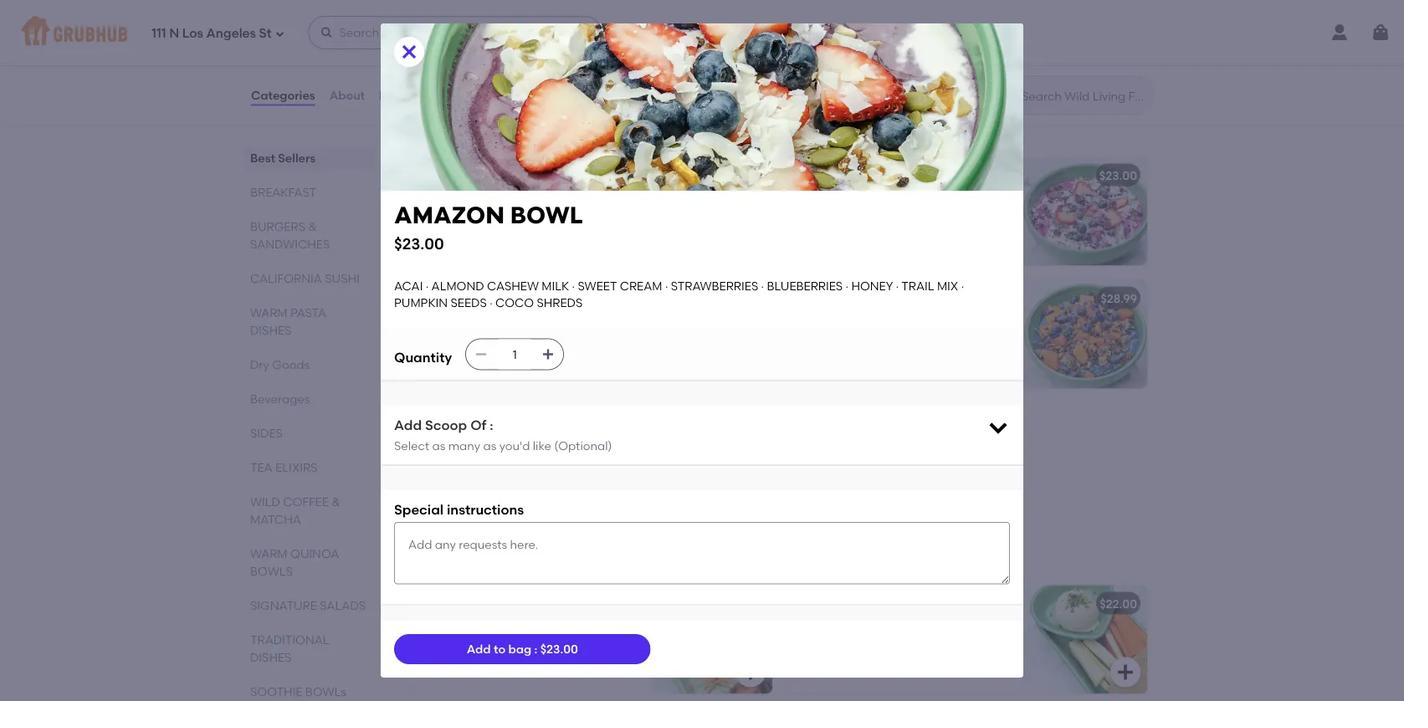 Task type: locate. For each thing, give the bounding box(es) containing it.
add
[[394, 417, 422, 433], [467, 642, 491, 656]]

oil inside house made brail nut hummus · fresh vegetables · golden flax crackers · cold pressed olive oil  organic, gluten free, & raw
[[796, 672, 815, 686]]

svg image
[[320, 26, 334, 39], [275, 29, 285, 39], [987, 416, 1010, 439], [1116, 663, 1136, 683]]

blue left majick
[[421, 489, 450, 503]]

almond inside papaya · blue majik · almond milk · superfoods blueberries · granola · candied pecans
[[925, 315, 978, 329]]

oil down the cherry
[[474, 672, 493, 686]]

: for add to bag
[[534, 642, 538, 656]]

0 horizontal spatial blue
[[421, 489, 450, 503]]

add left 'to'
[[467, 642, 491, 656]]

strawberries
[[514, 209, 602, 223], [889, 209, 977, 223], [671, 279, 758, 293], [421, 349, 508, 363]]

as down scoop
[[432, 439, 446, 453]]

cashew inside pitaya · almond cashew milk · sweet cream · strawberries · blueberries · honey · cacao nibs · chia seeds · rose water · coco shreds
[[898, 192, 950, 206]]

honey inside acai · almond cashew milk · honey blueberries · sweet cream  · granola · cinnamon · blue majick
[[421, 455, 463, 469]]

almond  flour toast ª macadamia nut ricotta · fresh basil · cherry tomto · white truffle oil · kalamata olives
[[421, 621, 622, 686]]

shreds
[[564, 243, 610, 257], [796, 260, 842, 274], [537, 296, 583, 310]]

0 vertical spatial blue
[[796, 292, 826, 306]]

soothie
[[408, 118, 489, 139], [250, 685, 302, 699]]

blueberries up chia at the top of page
[[796, 226, 872, 240]]

amazon bowl image
[[647, 157, 773, 266]]

almond right the ganache
[[568, 315, 620, 329]]

blue inside papaya · blue majik · almond milk · superfoods blueberries · granola · candied pecans
[[848, 315, 877, 329]]

nut down flour
[[498, 638, 523, 652]]

blueberries up the pecans
[[914, 332, 990, 346]]

almond down amazon bowl
[[458, 192, 511, 206]]

2 vertical spatial &
[[942, 672, 951, 686]]

0 horizontal spatial &
[[308, 219, 317, 234]]

0 vertical spatial mix
[[591, 226, 613, 240]]

oil
[[474, 672, 493, 686], [796, 672, 815, 686]]

1 vertical spatial mix
[[937, 279, 959, 293]]

rose up pitaya
[[796, 169, 828, 183]]

1 horizontal spatial oil
[[796, 672, 815, 686]]

dry
[[250, 357, 269, 372]]

oil for organic,
[[796, 672, 815, 686]]

0 vertical spatial hummus
[[869, 597, 924, 611]]

1 vertical spatial &
[[332, 495, 340, 509]]

warm up bowls
[[250, 547, 288, 561]]

1 dishes from the top
[[250, 323, 292, 337]]

macadamia
[[421, 638, 495, 652]]

0 horizontal spatial trail
[[556, 226, 589, 240]]

breakfast tab
[[250, 183, 367, 201]]

warm inside warm quinoa bowls
[[250, 547, 288, 561]]

seeds right chia at the top of page
[[834, 243, 870, 257]]

111 n los angeles st
[[151, 26, 272, 41]]

1 horizontal spatial :
[[534, 642, 538, 656]]

cherry
[[462, 655, 509, 669]]

2 dishes from the top
[[250, 650, 292, 665]]

california
[[250, 271, 322, 285]]

2 horizontal spatial &
[[942, 672, 951, 686]]

svg image
[[1371, 23, 1391, 43], [399, 42, 419, 62], [741, 52, 761, 72], [475, 348, 488, 361], [542, 348, 555, 361], [741, 480, 761, 500], [741, 663, 761, 683]]

0 horizontal spatial soothie
[[250, 685, 302, 699]]

olive
[[959, 655, 993, 669]]

1 vertical spatial trail
[[902, 279, 935, 293]]

1 horizontal spatial soothie bowls
[[408, 118, 557, 139]]

house
[[796, 621, 837, 635]]

soothie bowls inside soothie bowls tab
[[250, 685, 346, 699]]

cashew inside acai · almond cashew milk · honey blueberries · sweet cream  · granola · cinnamon · blue majick
[[514, 438, 566, 452]]

quinoa
[[290, 547, 339, 561]]

blue up superfoods
[[848, 315, 877, 329]]

1 vertical spatial blue
[[848, 315, 877, 329]]

bowl
[[478, 169, 514, 183], [831, 169, 867, 183], [510, 201, 583, 229], [489, 292, 525, 306], [880, 292, 916, 306]]

bowl for amazon bowl
[[478, 169, 514, 183]]

pumpkin up chocolate
[[394, 296, 448, 310]]

soothie bowls down traditional dishes
[[250, 685, 346, 699]]

&
[[308, 219, 317, 234], [332, 495, 340, 509], [942, 672, 951, 686]]

1 vertical spatial granola
[[472, 472, 532, 486]]

dry goods
[[250, 357, 310, 372]]

almond down rose bowl
[[843, 192, 896, 206]]

add up the select
[[394, 417, 422, 433]]

cashew for rose bowl
[[898, 192, 950, 206]]

1 warm from the top
[[250, 305, 288, 320]]

dry goods tab
[[250, 356, 367, 373]]

honey down the ganache
[[512, 332, 554, 346]]

add scoop of : select as many as you'd like (optional)
[[394, 417, 612, 453]]

milk inside acai · almond cashew milk · honey blueberries · sweet cream  · granola · cinnamon · blue majick
[[569, 438, 596, 452]]

1 vertical spatial dishes
[[250, 650, 292, 665]]

cream inside "chocolate ganache · almond cashew milk · honey strawberries · sweet cream · bananas"
[[559, 349, 602, 363]]

flour
[[477, 621, 515, 635]]

almond down the of
[[458, 438, 511, 452]]

blueberries down chia at the top of page
[[767, 279, 843, 293]]

soothie inside tab
[[250, 685, 302, 699]]

honey up majik at the right top of page
[[851, 279, 893, 293]]

wild coffee & matcha
[[250, 495, 340, 526]]

2 horizontal spatial nut
[[913, 621, 938, 635]]

almond inside "chocolate ganache · almond cashew milk · honey strawberries · sweet cream · bananas"
[[568, 315, 620, 329]]

0 horizontal spatial fresh
[[586, 638, 622, 652]]

raw
[[954, 672, 978, 686]]

flax
[[971, 638, 1000, 652]]

bowls inside tab
[[305, 685, 346, 699]]

kalamata
[[502, 672, 565, 686]]

1 horizontal spatial add
[[467, 642, 491, 656]]

0 vertical spatial warm
[[250, 305, 288, 320]]

acai up chocolate
[[394, 279, 423, 293]]

tea elixirs
[[250, 460, 318, 475]]

2 vertical spatial nut
[[498, 638, 523, 652]]

almond up macadamia
[[421, 621, 474, 635]]

as
[[432, 439, 446, 453], [483, 439, 497, 453]]

shreds inside pitaya · almond cashew milk · sweet cream · strawberries · blueberries · honey · cacao nibs · chia seeds · rose water · coco shreds
[[796, 260, 842, 274]]

2 horizontal spatial blue
[[848, 315, 877, 329]]

amazon up amazon bowl $23.00
[[421, 169, 475, 183]]

ricotta
[[526, 638, 577, 652]]

1 vertical spatial amazon
[[394, 201, 505, 229]]

scoop
[[425, 417, 467, 433]]

vegetables
[[835, 638, 909, 652]]

1 fresh from the left
[[586, 638, 622, 652]]

soothie down traditional dishes
[[250, 685, 302, 699]]

bowls
[[250, 564, 293, 578]]

1 vertical spatial :
[[534, 642, 538, 656]]

1 vertical spatial acai
[[394, 279, 423, 293]]

matcha
[[250, 512, 301, 526]]

0 vertical spatial rose
[[796, 169, 828, 183]]

soothie up amazon bowl
[[408, 118, 489, 139]]

hummus up brail at right bottom
[[869, 597, 924, 611]]

1 horizontal spatial hummus
[[941, 621, 995, 635]]

sellers
[[278, 151, 316, 165]]

1 horizontal spatial granola
[[796, 349, 856, 363]]

fresh inside house made brail nut hummus · fresh vegetables · golden flax crackers · cold pressed olive oil  organic, gluten free, & raw
[[796, 638, 833, 652]]

0 vertical spatial granola
[[796, 349, 856, 363]]

1 horizontal spatial &
[[332, 495, 340, 509]]

: right the of
[[490, 417, 493, 433]]

& up "sandwiches"
[[308, 219, 317, 234]]

blueberries down you'd
[[466, 455, 542, 469]]

brazil
[[796, 597, 838, 611]]

acai for amazon
[[421, 192, 450, 206]]

seeds for rose bowl
[[834, 243, 870, 257]]

1 vertical spatial warm
[[250, 547, 288, 561]]

0 horizontal spatial as
[[432, 439, 446, 453]]

$22.00
[[1100, 597, 1137, 611]]

& left raw
[[942, 672, 951, 686]]

honey up 'water'
[[880, 226, 922, 240]]

hummus inside house made brail nut hummus · fresh vegetables · golden flax crackers · cold pressed olive oil  organic, gluten free, & raw
[[941, 621, 995, 635]]

olives
[[568, 672, 609, 686]]

honey down many
[[421, 455, 463, 469]]

0 vertical spatial soothie
[[408, 118, 489, 139]]

almond up the pecans
[[925, 315, 978, 329]]

acai down scoop
[[421, 438, 450, 452]]

& right coffee
[[332, 495, 340, 509]]

1 horizontal spatial rose
[[879, 243, 910, 257]]

rose inside pitaya · almond cashew milk · sweet cream · strawberries · blueberries · honey · cacao nibs · chia seeds · rose water · coco shreds
[[879, 243, 910, 257]]

pumpkin up xocolatl on the left of page
[[421, 243, 475, 257]]

0 vertical spatial amazon
[[421, 169, 475, 183]]

salads
[[320, 598, 366, 613]]

1 vertical spatial shreds
[[796, 260, 842, 274]]

$20.99
[[726, 597, 762, 611]]

best sellers tab
[[250, 149, 367, 167]]

almond inside pitaya · almond cashew milk · sweet cream · strawberries · blueberries · honey · cacao nibs · chia seeds · rose water · coco shreds
[[843, 192, 896, 206]]

0 horizontal spatial nut
[[498, 638, 523, 652]]

granola inside papaya · blue majik · almond milk · superfoods blueberries · granola · candied pecans
[[796, 349, 856, 363]]

bowl inside amazon bowl $23.00
[[510, 201, 583, 229]]

$28.99
[[1101, 292, 1137, 306]]

bowls up amazon bowl
[[493, 118, 557, 139]]

add for add to bag
[[467, 642, 491, 656]]

0 horizontal spatial hummus
[[869, 597, 924, 611]]

rose left 'water'
[[879, 243, 910, 257]]

brazil nut hummus
[[796, 597, 924, 611]]

fresh down house in the bottom of the page
[[796, 638, 833, 652]]

seeds inside pitaya · almond cashew milk · sweet cream · strawberries · blueberries · honey · cacao nibs · chia seeds · rose water · coco shreds
[[834, 243, 870, 257]]

nut up the made
[[841, 597, 866, 611]]

0 horizontal spatial oil
[[474, 672, 493, 686]]

2 vertical spatial acai
[[421, 438, 450, 452]]

dishes down traditional
[[250, 650, 292, 665]]

0 vertical spatial add
[[394, 417, 422, 433]]

1 vertical spatial add
[[467, 642, 491, 656]]

2 oil from the left
[[796, 672, 815, 686]]

$23.00 inside amazon bowl $23.00
[[394, 235, 444, 253]]

0 vertical spatial bowls
[[493, 118, 557, 139]]

sweet
[[421, 209, 460, 223], [796, 209, 835, 223], [578, 279, 617, 293], [517, 349, 556, 363], [550, 455, 589, 469]]

& inside house made brail nut hummus · fresh vegetables · golden flax crackers · cold pressed olive oil  organic, gluten free, & raw
[[942, 672, 951, 686]]

fresh up white
[[586, 638, 622, 652]]

brazil nut hummus image
[[1022, 586, 1147, 695]]

1 horizontal spatial fresh
[[796, 638, 833, 652]]

warm quinoa bowls
[[250, 547, 339, 578]]

amazon down amazon bowl
[[394, 201, 505, 229]]

almond up chocolate
[[432, 279, 484, 293]]

papaya · blue majik · almond milk · superfoods blueberries · granola · candied pecans
[[796, 315, 996, 363]]

add inside add scoop of : select as many as you'd like (optional)
[[394, 417, 422, 433]]

warm down the california at the top left
[[250, 305, 288, 320]]

amazon for amazon bowl
[[421, 169, 475, 183]]

:
[[490, 417, 493, 433], [534, 642, 538, 656]]

: inside add scoop of : select as many as you'd like (optional)
[[490, 417, 493, 433]]

about button
[[329, 65, 366, 126]]

amazon
[[421, 169, 475, 183], [394, 201, 505, 229]]

0 horizontal spatial :
[[490, 417, 493, 433]]

1 vertical spatial rose
[[879, 243, 910, 257]]

blueberries inside pitaya · almond cashew milk · sweet cream · strawberries · blueberries · honey · cacao nibs · chia seeds · rose water · coco shreds
[[796, 226, 872, 240]]

pressed
[[905, 655, 957, 669]]

search icon image
[[995, 85, 1015, 105]]

acai inside acai · almond cashew milk · honey blueberries · sweet cream  · granola · cinnamon · blue majick
[[421, 438, 450, 452]]

burgers
[[250, 219, 305, 234]]

ª
[[559, 621, 565, 635]]

seeds
[[477, 243, 514, 257], [834, 243, 870, 257], [451, 296, 487, 310]]

coco
[[522, 243, 561, 257], [962, 243, 1000, 257], [495, 296, 534, 310]]

signature salads
[[250, 598, 366, 613]]

soothie bowls up amazon bowl
[[408, 118, 557, 139]]

1 oil from the left
[[474, 672, 493, 686]]

dishes
[[250, 323, 292, 337], [250, 650, 292, 665]]

beverages
[[250, 392, 310, 406]]

hummus up flax
[[941, 621, 995, 635]]

cashew
[[514, 192, 566, 206], [898, 192, 950, 206], [487, 279, 539, 293], [421, 332, 473, 346], [514, 438, 566, 452]]

0 horizontal spatial add
[[394, 417, 422, 433]]

xocolatl
[[421, 292, 486, 306]]

tomto
[[512, 655, 555, 669]]

0 vertical spatial dishes
[[250, 323, 292, 337]]

blue inside acai · almond cashew milk · honey blueberries · sweet cream  · granola · cinnamon · blue majick
[[421, 489, 450, 503]]

0 horizontal spatial bowls
[[305, 685, 346, 699]]

0 vertical spatial shreds
[[564, 243, 610, 257]]

1 vertical spatial soothie bowls
[[250, 685, 346, 699]]

bowls down "traditional dishes" tab
[[305, 685, 346, 699]]

cold
[[868, 655, 903, 669]]

dishes up dry goods
[[250, 323, 292, 337]]

1 horizontal spatial nut
[[841, 597, 866, 611]]

1 vertical spatial soothie
[[250, 685, 302, 699]]

oil inside the almond  flour toast ª macadamia nut ricotta · fresh basil · cherry tomto · white truffle oil · kalamata olives
[[474, 672, 493, 686]]

dishes inside warm pasta dishes
[[250, 323, 292, 337]]

cashew for amazon bowl
[[514, 192, 566, 206]]

oil down crackers
[[796, 672, 815, 686]]

Special instructions text field
[[394, 522, 1010, 585]]

papaya
[[796, 315, 839, 329]]

acai down amazon bowl
[[421, 192, 450, 206]]

0 horizontal spatial soothie bowls
[[250, 685, 346, 699]]

0 vertical spatial &
[[308, 219, 317, 234]]

granola up majick
[[472, 472, 532, 486]]

oil for ·
[[474, 672, 493, 686]]

bowls
[[493, 118, 557, 139], [305, 685, 346, 699]]

1 vertical spatial bowls
[[305, 685, 346, 699]]

acai · almond cashew milk · sweet cream · strawberries · blueberries · honey · trail mix · pumpkin seeds · coco shreds
[[421, 192, 618, 257], [394, 279, 967, 310]]

0 vertical spatial :
[[490, 417, 493, 433]]

fresh
[[586, 638, 622, 652], [796, 638, 833, 652]]

2 warm from the top
[[250, 547, 288, 561]]

coffee
[[283, 495, 329, 509]]

nut up golden
[[913, 621, 938, 635]]

many
[[448, 439, 481, 453]]

small plates
[[408, 546, 541, 568]]

warm inside warm pasta dishes
[[250, 305, 288, 320]]

cream
[[463, 209, 506, 223], [838, 209, 881, 223], [620, 279, 662, 293], [559, 349, 602, 363], [421, 472, 463, 486]]

honey
[[505, 226, 547, 240], [880, 226, 922, 240], [851, 279, 893, 293], [512, 332, 554, 346], [421, 455, 463, 469]]

nut
[[841, 597, 866, 611], [913, 621, 938, 635], [498, 638, 523, 652]]

reviews button
[[378, 65, 427, 126]]

: right bag
[[534, 642, 538, 656]]

almond
[[458, 192, 511, 206], [843, 192, 896, 206], [432, 279, 484, 293], [568, 315, 620, 329], [925, 315, 978, 329], [458, 438, 511, 452], [421, 621, 474, 635]]

as down the of
[[483, 439, 497, 453]]

elixirs
[[275, 460, 318, 475]]

honey down amazon bowl
[[505, 226, 547, 240]]

seeds up xocolatl bowl
[[477, 243, 514, 257]]

1 vertical spatial nut
[[913, 621, 938, 635]]

1 vertical spatial hummus
[[941, 621, 995, 635]]

signature
[[250, 598, 317, 613]]

blue up the papaya
[[796, 292, 826, 306]]

0 horizontal spatial mix
[[591, 226, 613, 240]]

rose bowl image
[[1022, 157, 1147, 266]]

amazon inside amazon bowl $23.00
[[394, 201, 505, 229]]

1 horizontal spatial as
[[483, 439, 497, 453]]

st
[[259, 26, 272, 41]]

0 horizontal spatial granola
[[472, 472, 532, 486]]

2 vertical spatial blue
[[421, 489, 450, 503]]

0 vertical spatial acai
[[421, 192, 450, 206]]

& inside burgers & sandwiches
[[308, 219, 317, 234]]

2 fresh from the left
[[796, 638, 833, 652]]

sweet inside pitaya · almond cashew milk · sweet cream · strawberries · blueberries · honey · cacao nibs · chia seeds · rose water · coco shreds
[[796, 209, 835, 223]]

granola down the papaya
[[796, 349, 856, 363]]



Task type: describe. For each thing, give the bounding box(es) containing it.
blueberries inside acai · almond cashew milk · honey blueberries · sweet cream  · granola · cinnamon · blue majick
[[466, 455, 542, 469]]

cacao
[[931, 226, 975, 240]]

seeds for amazon bowl
[[477, 243, 514, 257]]

cinnamon
[[540, 472, 609, 486]]

1 horizontal spatial bowls
[[493, 118, 557, 139]]

svg image inside main navigation navigation
[[1371, 23, 1391, 43]]

sushi
[[325, 271, 360, 285]]

granola inside acai · almond cashew milk · honey blueberries · sweet cream  · granola · cinnamon · blue majick
[[472, 472, 532, 486]]

special instructions
[[394, 501, 524, 517]]

add to bag : $23.00
[[467, 642, 578, 656]]

superfoods
[[832, 332, 912, 346]]

instructions
[[447, 501, 524, 517]]

categories
[[251, 88, 315, 102]]

gluten
[[871, 672, 909, 686]]

toast
[[518, 621, 556, 635]]

special
[[451, 415, 501, 429]]

traditional
[[250, 633, 329, 647]]

1 horizontal spatial soothie
[[408, 118, 489, 139]]

cream inside acai · almond cashew milk · honey blueberries · sweet cream  · granola · cinnamon · blue majick
[[421, 472, 463, 486]]

milk inside pitaya · almond cashew milk · sweet cream · strawberries · blueberries · honey · cacao nibs · chia seeds · rose water · coco shreds
[[953, 192, 981, 206]]

Input item quantity number field
[[496, 339, 533, 369]]

xocolatl bowl image
[[647, 280, 773, 389]]

quantity
[[394, 349, 452, 366]]

categories button
[[250, 65, 316, 126]]

crystal bowl image
[[647, 0, 773, 84]]

warm pasta dishes tab
[[250, 304, 367, 339]]

2 as from the left
[[483, 439, 497, 453]]

bowl for amazon bowl $23.00
[[510, 201, 583, 229]]

chocolate
[[421, 315, 496, 329]]

white
[[564, 655, 601, 669]]

truffle
[[421, 672, 471, 686]]

best sellers
[[250, 151, 316, 165]]

best
[[250, 151, 275, 165]]

amazon for amazon bowl $23.00
[[394, 201, 505, 229]]

nibs
[[978, 226, 1005, 240]]

golden
[[917, 638, 968, 652]]

candied
[[864, 349, 918, 363]]

traditional dishes
[[250, 633, 329, 665]]

0 horizontal spatial rose
[[796, 169, 828, 183]]

brushetta image
[[647, 586, 773, 695]]

1 horizontal spatial blue
[[796, 292, 826, 306]]

select
[[394, 439, 429, 453]]

almond inside the almond  flour toast ª macadamia nut ricotta · fresh basil · cherry tomto · white truffle oil · kalamata olives
[[421, 621, 474, 635]]

plates
[[473, 546, 541, 568]]

xocolatl bowl
[[421, 292, 525, 306]]

acai · almond cashew milk · honey blueberries · sweet cream  · granola · cinnamon · blue majick
[[421, 438, 614, 503]]

milk inside papaya · blue majik · almond milk · superfoods blueberries · granola · candied pecans
[[796, 332, 823, 346]]

strawberries inside "chocolate ganache · almond cashew milk · honey strawberries · sweet cream · bananas"
[[421, 349, 508, 363]]

burgers & sandwiches
[[250, 219, 330, 251]]

1 horizontal spatial trail
[[902, 279, 935, 293]]

free,
[[912, 672, 939, 686]]

soothie bowls tab
[[250, 683, 367, 701]]

sweet inside acai · almond cashew milk · honey blueberries · sweet cream  · granola · cinnamon · blue majick
[[550, 455, 589, 469]]

nut inside the almond  flour toast ª macadamia nut ricotta · fresh basil · cherry tomto · white truffle oil · kalamata olives
[[498, 638, 523, 652]]

of
[[470, 417, 487, 433]]

blueberries down amazon bowl
[[421, 226, 497, 240]]

& inside wild coffee & matcha
[[332, 495, 340, 509]]

organic,
[[818, 672, 868, 686]]

almond inside acai · almond cashew milk · honey blueberries · sweet cream  · granola · cinnamon · blue majick
[[458, 438, 511, 452]]

burgers & sandwiches tab
[[250, 218, 367, 253]]

bag
[[508, 642, 532, 656]]

main navigation navigation
[[0, 0, 1404, 65]]

tea elixirs tab
[[250, 459, 367, 476]]

0 vertical spatial pumpkin
[[421, 243, 475, 257]]

blue iguana bowl image
[[1022, 280, 1147, 389]]

dishes inside traditional dishes
[[250, 650, 292, 665]]

1 vertical spatial acai · almond cashew milk · sweet cream · strawberries · blueberries · honey · trail mix · pumpkin seeds · coco shreds
[[394, 279, 967, 310]]

cashew for gift special
[[514, 438, 566, 452]]

gift
[[421, 415, 448, 429]]

pitaya
[[796, 192, 834, 206]]

like
[[533, 439, 552, 453]]

0 vertical spatial trail
[[556, 226, 589, 240]]

basil
[[421, 655, 453, 669]]

los
[[182, 26, 203, 41]]

pitaya · almond cashew milk · sweet cream · strawberries · blueberries · honey · cacao nibs · chia seeds · rose water · coco shreds
[[796, 192, 1005, 274]]

majik
[[880, 315, 917, 329]]

you'd
[[499, 439, 530, 453]]

0 vertical spatial acai · almond cashew milk · sweet cream · strawberries · blueberries · honey · trail mix · pumpkin seeds · coco shreds
[[421, 192, 618, 257]]

cream inside pitaya · almond cashew milk · sweet cream · strawberries · blueberries · honey · cacao nibs · chia seeds · rose water · coco shreds
[[838, 209, 881, 223]]

: for add scoop of :
[[490, 417, 493, 433]]

strawberries inside pitaya · almond cashew milk · sweet cream · strawberries · blueberries · honey · cacao nibs · chia seeds · rose water · coco shreds
[[889, 209, 977, 223]]

nut inside house made brail nut hummus · fresh vegetables · golden flax crackers · cold pressed olive oil  organic, gluten free, & raw
[[913, 621, 938, 635]]

warm pasta dishes
[[250, 305, 327, 337]]

brushetta
[[421, 597, 491, 611]]

blueberries inside papaya · blue majik · almond milk · superfoods blueberries · granola · candied pecans
[[914, 332, 990, 346]]

2 vertical spatial shreds
[[537, 296, 583, 310]]

wild coffee & matcha tab
[[250, 493, 367, 528]]

iguana
[[829, 292, 877, 306]]

gift special
[[421, 415, 501, 429]]

water
[[913, 243, 953, 257]]

milk inside "chocolate ganache · almond cashew milk · honey strawberries · sweet cream · bananas"
[[476, 332, 503, 346]]

fresh inside the almond  flour toast ª macadamia nut ricotta · fresh basil · cherry tomto · white truffle oil · kalamata olives
[[586, 638, 622, 652]]

honey inside "chocolate ganache · almond cashew milk · honey strawberries · sweet cream · bananas"
[[512, 332, 554, 346]]

111
[[151, 26, 166, 41]]

reviews
[[379, 88, 426, 102]]

traditional dishes tab
[[250, 631, 367, 666]]

ganache
[[499, 315, 559, 329]]

$26.00
[[725, 292, 762, 306]]

bowl for xocolatl bowl
[[489, 292, 525, 306]]

special
[[394, 501, 444, 517]]

0 vertical spatial nut
[[841, 597, 866, 611]]

tea
[[250, 460, 273, 475]]

n
[[169, 26, 179, 41]]

warm for warm pasta dishes
[[250, 305, 288, 320]]

honey inside pitaya · almond cashew milk · sweet cream · strawberries · blueberries · honey · cacao nibs · chia seeds · rose water · coco shreds
[[880, 226, 922, 240]]

made
[[840, 621, 874, 635]]

sides tab
[[250, 424, 367, 442]]

1 as from the left
[[432, 439, 446, 453]]

amazon bowl
[[421, 169, 514, 183]]

rose bowl
[[796, 169, 867, 183]]

california sushi
[[250, 271, 360, 285]]

acai for gift
[[421, 438, 450, 452]]

warm for warm quinoa bowls
[[250, 547, 288, 561]]

house made brail nut hummus · fresh vegetables · golden flax crackers · cold pressed olive oil  organic, gluten free, & raw
[[796, 621, 1001, 686]]

cashew inside "chocolate ganache · almond cashew milk · honey strawberries · sweet cream · bananas"
[[421, 332, 473, 346]]

california sushi tab
[[250, 269, 367, 287]]

bananas
[[421, 366, 479, 380]]

seeds up chocolate
[[451, 296, 487, 310]]

warm quinoa bowls tab
[[250, 545, 367, 580]]

bowl for rose bowl
[[831, 169, 867, 183]]

breakfast
[[250, 185, 316, 199]]

0 vertical spatial soothie bowls
[[408, 118, 557, 139]]

amazon bowl $23.00
[[394, 201, 583, 253]]

crackers
[[796, 655, 860, 669]]

coco inside pitaya · almond cashew milk · sweet cream · strawberries · blueberries · honey · cacao nibs · chia seeds · rose water · coco shreds
[[962, 243, 1000, 257]]

chocolate ganache · almond cashew milk · honey strawberries · sweet cream · bananas
[[421, 315, 620, 380]]

(optional)
[[554, 439, 612, 453]]

1 horizontal spatial mix
[[937, 279, 959, 293]]

1 vertical spatial pumpkin
[[394, 296, 448, 310]]

brail
[[877, 621, 910, 635]]

to
[[494, 642, 506, 656]]

Search Wild Living Foods search field
[[1020, 88, 1148, 104]]

sweet inside "chocolate ganache · almond cashew milk · honey strawberries · sweet cream · bananas"
[[517, 349, 556, 363]]

add for add scoop of :
[[394, 417, 422, 433]]

signature salads tab
[[250, 597, 367, 614]]

sandwiches
[[250, 237, 330, 251]]

wild
[[250, 495, 280, 509]]

sides
[[250, 426, 283, 440]]

pasta
[[290, 305, 327, 320]]

chia
[[802, 243, 831, 257]]

beverages tab
[[250, 390, 367, 408]]

gift special image
[[647, 403, 773, 512]]



Task type: vqa. For each thing, say whether or not it's contained in the screenshot.
fourth add a meal button from left
no



